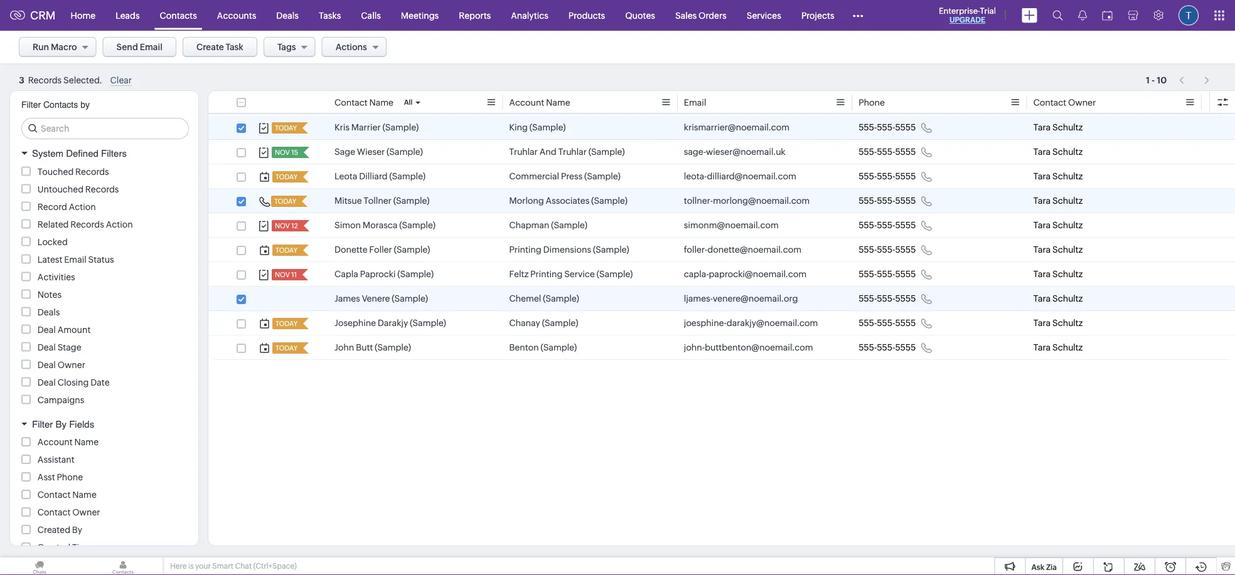 Task type: describe. For each thing, give the bounding box(es) containing it.
tara for morlong@noemail.com
[[1034, 196, 1051, 206]]

(sample) down feltz printing service (sample)
[[543, 294, 579, 304]]

contacts image
[[84, 558, 163, 576]]

sage-wieser@noemail.uk
[[684, 147, 786, 157]]

feltz
[[509, 269, 529, 279]]

(sample) right dilliard
[[389, 171, 426, 181]]

555-555-5555 for dilliard@noemail.com
[[859, 171, 916, 181]]

benton (sample)
[[509, 343, 577, 353]]

home link
[[61, 0, 106, 30]]

deal for deal owner
[[38, 360, 56, 370]]

dilliard@noemail.com
[[707, 171, 797, 181]]

commercial press (sample)
[[509, 171, 621, 181]]

paprocki@noemail.com
[[709, 269, 807, 279]]

latest email status
[[38, 255, 114, 265]]

printing inside printing dimensions (sample) "link"
[[509, 245, 542, 255]]

created by
[[38, 525, 82, 536]]

chemel (sample) link
[[509, 293, 579, 305]]

tara for wieser@noemail.uk
[[1034, 147, 1051, 157]]

555-555-5555 for morlong@noemail.com
[[859, 196, 916, 206]]

0 vertical spatial contact owner
[[1034, 98, 1096, 108]]

enterprise-trial upgrade
[[939, 6, 996, 24]]

today link for leota
[[272, 171, 299, 183]]

notes
[[38, 290, 62, 300]]

records for related
[[70, 219, 104, 229]]

clear
[[110, 75, 132, 85]]

name up king (sample) 'link'
[[546, 98, 570, 108]]

capla-paprocki@noemail.com link
[[684, 268, 807, 281]]

butt
[[356, 343, 373, 353]]

tara schultz for donette@noemail.com
[[1034, 245, 1083, 255]]

benton (sample) link
[[509, 342, 577, 354]]

chanay (sample) link
[[509, 317, 578, 330]]

filters
[[101, 148, 127, 159]]

products
[[569, 10, 605, 20]]

venere@noemail.org
[[713, 294, 798, 304]]

meetings
[[401, 10, 439, 20]]

today for josephine darakjy (sample)
[[276, 320, 298, 328]]

email for latest email status
[[64, 255, 86, 265]]

1 5555 from the top
[[896, 122, 916, 132]]

ask
[[1032, 563, 1045, 572]]

records for touched
[[75, 167, 109, 177]]

1 1 from the top
[[1146, 73, 1150, 83]]

josephine darakjy (sample)
[[335, 318, 446, 328]]

name down fields
[[74, 438, 99, 448]]

untouched records
[[38, 184, 119, 194]]

run macro button
[[19, 37, 96, 57]]

foller-donette@noemail.com link
[[684, 244, 802, 256]]

name up kris marrier (sample) link
[[369, 98, 394, 108]]

meetings link
[[391, 0, 449, 30]]

enterprise-
[[939, 6, 980, 15]]

filter for filter by fields
[[32, 419, 53, 430]]

simonm@noemail.com link
[[684, 219, 779, 232]]

search image
[[1053, 10, 1064, 21]]

11
[[291, 271, 297, 279]]

calendar image
[[1102, 10, 1113, 20]]

3 records selected.
[[19, 75, 102, 85]]

leota-dilliard@noemail.com
[[684, 171, 797, 181]]

0 horizontal spatial phone
[[57, 473, 83, 483]]

foller-donette@noemail.com
[[684, 245, 802, 255]]

asst phone
[[38, 473, 83, 483]]

signals image
[[1079, 10, 1087, 21]]

deals inside deals link
[[276, 10, 299, 20]]

2 10 from the top
[[1157, 75, 1167, 85]]

(sample) up darakjy
[[392, 294, 428, 304]]

leads link
[[106, 0, 150, 30]]

morlong associates (sample) link
[[509, 195, 628, 207]]

(sample) right tollner
[[393, 196, 430, 206]]

tara for dilliard@noemail.com
[[1034, 171, 1051, 181]]

5555 for dilliard@noemail.com
[[896, 171, 916, 181]]

sage wieser (sample)
[[335, 147, 423, 157]]

deal for deal closing date
[[38, 378, 56, 388]]

create menu element
[[1015, 0, 1045, 30]]

leota-
[[684, 171, 707, 181]]

by for filter
[[56, 419, 67, 430]]

(sample) right foller
[[394, 245, 430, 255]]

1 tara from the top
[[1034, 122, 1051, 132]]

chat
[[235, 563, 252, 571]]

0 horizontal spatial account name
[[38, 438, 99, 448]]

sage
[[335, 147, 355, 157]]

today for john butt (sample)
[[276, 345, 298, 353]]

mitsue tollner (sample)
[[335, 196, 430, 206]]

capla-paprocki@noemail.com
[[684, 269, 807, 279]]

joesphine-darakjy@noemail.com
[[684, 318, 818, 328]]

1 vertical spatial contact name
[[38, 490, 97, 500]]

benton
[[509, 343, 539, 353]]

search element
[[1045, 0, 1071, 31]]

sage-
[[684, 147, 706, 157]]

5 5555 from the top
[[896, 220, 916, 230]]

kris marrier (sample)
[[335, 122, 419, 132]]

foller
[[369, 245, 392, 255]]

kris marrier (sample) link
[[335, 121, 419, 134]]

tara for donette@noemail.com
[[1034, 245, 1051, 255]]

5555 for buttbenton@noemail.com
[[896, 343, 916, 353]]

today for kris marrier (sample)
[[275, 124, 297, 132]]

kris
[[335, 122, 350, 132]]

(sample) inside "link"
[[398, 269, 434, 279]]

associates
[[546, 196, 590, 206]]

nov for sage
[[275, 149, 290, 157]]

1 schultz from the top
[[1053, 122, 1083, 132]]

email for send email
[[140, 42, 163, 52]]

dimensions
[[543, 245, 591, 255]]

service
[[565, 269, 595, 279]]

0 horizontal spatial deals
[[38, 307, 60, 317]]

deal closing date
[[38, 378, 110, 388]]

5555 for wieser@noemail.uk
[[896, 147, 916, 157]]

record
[[38, 202, 67, 212]]

today for leota dilliard (sample)
[[276, 173, 298, 181]]

untouched
[[38, 184, 84, 194]]

darakjy
[[378, 318, 408, 328]]

deal for deal amount
[[38, 325, 56, 335]]

assistant
[[38, 455, 75, 465]]

tasks link
[[309, 0, 351, 30]]

morlong@noemail.com
[[713, 196, 810, 206]]

profile image
[[1179, 5, 1199, 25]]

5555 for venere@noemail.org
[[896, 294, 916, 304]]

schultz for dilliard@noemail.com
[[1053, 171, 1083, 181]]

2 1 - 10 from the top
[[1146, 75, 1167, 85]]

schultz for buttbenton@noemail.com
[[1053, 343, 1083, 353]]

(sample) down chanay (sample)
[[541, 343, 577, 353]]

sage-wieser@noemail.uk link
[[684, 146, 786, 158]]

leota
[[335, 171, 357, 181]]

2 1 from the top
[[1146, 75, 1150, 85]]

record action
[[38, 202, 96, 212]]

foller-
[[684, 245, 708, 255]]

nov for simon
[[275, 222, 290, 230]]

name down the asst phone at the left bottom of the page
[[72, 490, 97, 500]]

schultz for morlong@noemail.com
[[1053, 196, 1083, 206]]

run macro
[[33, 42, 77, 52]]

0 vertical spatial contacts
[[160, 10, 197, 20]]

donette foller (sample) link
[[335, 244, 430, 256]]

(sample) right service
[[597, 269, 633, 279]]

tara schultz for paprocki@noemail.com
[[1034, 269, 1083, 279]]

5 schultz from the top
[[1053, 220, 1083, 230]]

leota dilliard (sample) link
[[335, 170, 426, 183]]

0 vertical spatial contact name
[[335, 98, 394, 108]]

created for created by
[[38, 525, 70, 536]]

macro
[[51, 42, 77, 52]]

selected.
[[63, 75, 102, 85]]

simon morasca (sample) link
[[335, 219, 436, 232]]

555-555-5555 for wieser@noemail.uk
[[859, 147, 916, 157]]

all
[[404, 99, 413, 106]]

1 truhlar from the left
[[509, 147, 538, 157]]

calls link
[[351, 0, 391, 30]]

filter by fields
[[32, 419, 94, 430]]

0 horizontal spatial contacts
[[43, 100, 78, 110]]

ljames-venere@noemail.org
[[684, 294, 798, 304]]

mitsue tollner (sample) link
[[335, 195, 430, 207]]

upgrade
[[950, 16, 986, 24]]

1 horizontal spatial account
[[509, 98, 544, 108]]

chemel (sample)
[[509, 294, 579, 304]]

simon morasca (sample)
[[335, 220, 436, 230]]

tasks
[[319, 10, 341, 20]]

nov 12
[[275, 222, 298, 230]]

tollner
[[364, 196, 392, 206]]

filter for filter contacts by
[[21, 100, 41, 110]]

Search text field
[[22, 119, 188, 139]]

(sample) down the all
[[383, 122, 419, 132]]

555-555-5555 for venere@noemail.org
[[859, 294, 916, 304]]

tara schultz for dilliard@noemail.com
[[1034, 171, 1083, 181]]

accounts
[[217, 10, 256, 20]]

1 - from the top
[[1152, 73, 1155, 83]]

by for created
[[72, 525, 82, 536]]

donette@noemail.com
[[708, 245, 802, 255]]

crm link
[[10, 9, 56, 22]]



Task type: vqa. For each thing, say whether or not it's contained in the screenshot.
Josephine Darakjy (Sample)
yes



Task type: locate. For each thing, give the bounding box(es) containing it.
printing dimensions (sample) link
[[509, 244, 629, 256]]

0 horizontal spatial truhlar
[[509, 147, 538, 157]]

0 horizontal spatial contact owner
[[38, 508, 100, 518]]

1 vertical spatial owner
[[58, 360, 85, 370]]

4 555-555-5555 from the top
[[859, 196, 916, 206]]

0 vertical spatial account name
[[509, 98, 570, 108]]

deals up tags
[[276, 10, 299, 20]]

2 deal from the top
[[38, 342, 56, 353]]

3 tara schultz from the top
[[1034, 171, 1083, 181]]

signals element
[[1071, 0, 1095, 31]]

records down the 'defined'
[[75, 167, 109, 177]]

1 10 from the top
[[1157, 73, 1167, 83]]

5 tara from the top
[[1034, 220, 1051, 230]]

sales orders link
[[665, 0, 737, 30]]

1 horizontal spatial account name
[[509, 98, 570, 108]]

0 vertical spatial email
[[140, 42, 163, 52]]

1
[[1146, 73, 1150, 83], [1146, 75, 1150, 85]]

contacts
[[160, 10, 197, 20], [43, 100, 78, 110]]

contacts down 3 records selected.
[[43, 100, 78, 110]]

2 created from the top
[[38, 543, 70, 553]]

(sample) right the paprocki
[[398, 269, 434, 279]]

tara for buttbenton@noemail.com
[[1034, 343, 1051, 353]]

3 tara from the top
[[1034, 171, 1051, 181]]

today link for john
[[272, 343, 299, 354]]

ljames-
[[684, 294, 713, 304]]

tara schultz for wieser@noemail.uk
[[1034, 147, 1083, 157]]

campaigns
[[38, 395, 84, 405]]

1 created from the top
[[38, 525, 70, 536]]

chanay (sample)
[[509, 318, 578, 328]]

commercial
[[509, 171, 559, 181]]

john-buttbenton@noemail.com link
[[684, 342, 813, 354]]

owner
[[1069, 98, 1096, 108], [58, 360, 85, 370], [72, 508, 100, 518]]

nov left 12
[[275, 222, 290, 230]]

row group
[[208, 116, 1236, 360]]

9 schultz from the top
[[1053, 318, 1083, 328]]

7 tara from the top
[[1034, 269, 1051, 279]]

8 tara schultz from the top
[[1034, 294, 1083, 304]]

create
[[196, 42, 224, 52]]

1 1 - 10 from the top
[[1146, 73, 1167, 83]]

2 tara schultz from the top
[[1034, 147, 1083, 157]]

tara for darakjy@noemail.com
[[1034, 318, 1051, 328]]

by
[[56, 419, 67, 430], [72, 525, 82, 536]]

0 horizontal spatial email
[[64, 255, 86, 265]]

profile element
[[1172, 0, 1207, 30]]

0 horizontal spatial by
[[56, 419, 67, 430]]

tara schultz for morlong@noemail.com
[[1034, 196, 1083, 206]]

555-555-5555 for buttbenton@noemail.com
[[859, 343, 916, 353]]

today up nov 15 link
[[275, 124, 297, 132]]

(sample) down chemel (sample) "link"
[[542, 318, 578, 328]]

crm
[[30, 9, 56, 22]]

2 - from the top
[[1152, 75, 1155, 85]]

1 nov from the top
[[275, 149, 290, 157]]

6 tara schultz from the top
[[1034, 245, 1083, 255]]

1 vertical spatial created
[[38, 543, 70, 553]]

deal up campaigns
[[38, 378, 56, 388]]

5 tara schultz from the top
[[1034, 220, 1083, 230]]

1 vertical spatial account
[[38, 438, 73, 448]]

records down record action
[[70, 219, 104, 229]]

0 vertical spatial action
[[69, 202, 96, 212]]

1 horizontal spatial contact name
[[335, 98, 394, 108]]

account up king
[[509, 98, 544, 108]]

deal up deal stage
[[38, 325, 56, 335]]

schultz for paprocki@noemail.com
[[1053, 269, 1083, 279]]

actions
[[336, 42, 367, 52]]

john-
[[684, 343, 705, 353]]

1 horizontal spatial by
[[72, 525, 82, 536]]

1 vertical spatial by
[[72, 525, 82, 536]]

10 tara from the top
[[1034, 343, 1051, 353]]

account name up king (sample) 'link'
[[509, 98, 570, 108]]

activities
[[38, 272, 75, 282]]

reports link
[[449, 0, 501, 30]]

today
[[275, 124, 297, 132], [276, 173, 298, 181], [274, 198, 296, 206], [276, 247, 298, 255], [276, 320, 298, 328], [276, 345, 298, 353]]

schultz for darakjy@noemail.com
[[1053, 318, 1083, 328]]

2 vertical spatial email
[[64, 255, 86, 265]]

2 nov from the top
[[275, 222, 290, 230]]

0 horizontal spatial contact name
[[38, 490, 97, 500]]

printing down chapman
[[509, 245, 542, 255]]

contacts up create
[[160, 10, 197, 20]]

records
[[28, 75, 62, 85]]

morlong associates (sample)
[[509, 196, 628, 206]]

0 vertical spatial by
[[56, 419, 67, 430]]

nov 11 link
[[272, 269, 298, 281]]

2 tara from the top
[[1034, 147, 1051, 157]]

today link up nov 12 link on the top left of the page
[[271, 196, 298, 207]]

2 vertical spatial owner
[[72, 508, 100, 518]]

7 tara schultz from the top
[[1034, 269, 1083, 279]]

simon
[[335, 220, 361, 230]]

email right send on the left top of the page
[[140, 42, 163, 52]]

8 5555 from the top
[[896, 294, 916, 304]]

today link down "nov 12"
[[272, 245, 299, 256]]

1 vertical spatial contact owner
[[38, 508, 100, 518]]

0 vertical spatial created
[[38, 525, 70, 536]]

filter down campaigns
[[32, 419, 53, 430]]

3 5555 from the top
[[896, 171, 916, 181]]

by
[[80, 100, 90, 110]]

chemel
[[509, 294, 541, 304]]

today link for mitsue
[[271, 196, 298, 207]]

josephine
[[335, 318, 376, 328]]

today link for kris
[[272, 122, 298, 134]]

2 5555 from the top
[[896, 147, 916, 157]]

venere
[[362, 294, 390, 304]]

today left john
[[276, 345, 298, 353]]

5555 for paprocki@noemail.com
[[896, 269, 916, 279]]

records down touched records
[[85, 184, 119, 194]]

system defined filters button
[[10, 143, 198, 165]]

today link up nov 15 link
[[272, 122, 298, 134]]

1 vertical spatial deals
[[38, 307, 60, 317]]

krismarrier@noemail.com link
[[684, 121, 790, 134]]

8 tara from the top
[[1034, 294, 1051, 304]]

0 vertical spatial filter
[[21, 100, 41, 110]]

email up the krismarrier@noemail.com link
[[684, 98, 707, 108]]

email inside button
[[140, 42, 163, 52]]

0 vertical spatial deals
[[276, 10, 299, 20]]

printing inside feltz printing service (sample) link
[[531, 269, 563, 279]]

10 5555 from the top
[[896, 343, 916, 353]]

analytics link
[[501, 0, 559, 30]]

leota-dilliard@noemail.com link
[[684, 170, 797, 183]]

6 tara from the top
[[1034, 245, 1051, 255]]

printing dimensions (sample)
[[509, 245, 629, 255]]

2 horizontal spatial email
[[684, 98, 707, 108]]

today down the nov 15
[[276, 173, 298, 181]]

0 vertical spatial owner
[[1069, 98, 1096, 108]]

today link down nov 11
[[272, 318, 299, 330]]

(sample) right darakjy
[[410, 318, 446, 328]]

deal owner
[[38, 360, 85, 370]]

0 vertical spatial account
[[509, 98, 544, 108]]

2 vertical spatial records
[[70, 219, 104, 229]]

records for untouched
[[85, 184, 119, 194]]

2 vertical spatial nov
[[275, 271, 290, 279]]

tara for venere@noemail.org
[[1034, 294, 1051, 304]]

krismarrier@noemail.com
[[684, 122, 790, 132]]

3 555-555-5555 from the top
[[859, 171, 916, 181]]

chats image
[[0, 558, 79, 576]]

2 555-555-5555 from the top
[[859, 147, 916, 157]]

5 555-555-5555 from the top
[[859, 220, 916, 230]]

1 deal from the top
[[38, 325, 56, 335]]

2 navigation from the top
[[1174, 71, 1217, 89]]

deals link
[[266, 0, 309, 30]]

amount
[[58, 325, 91, 335]]

9 tara schultz from the top
[[1034, 318, 1083, 328]]

reports
[[459, 10, 491, 20]]

touched records
[[38, 167, 109, 177]]

created up the created time
[[38, 525, 70, 536]]

1 tara schultz from the top
[[1034, 122, 1083, 132]]

schultz for donette@noemail.com
[[1053, 245, 1083, 255]]

deal left stage
[[38, 342, 56, 353]]

10 555-555-5555 from the top
[[859, 343, 916, 353]]

0 vertical spatial records
[[75, 167, 109, 177]]

james venere (sample) link
[[335, 293, 428, 305]]

by inside dropdown button
[[56, 419, 67, 430]]

5555 for morlong@noemail.com
[[896, 196, 916, 206]]

1 horizontal spatial contact owner
[[1034, 98, 1096, 108]]

1 vertical spatial nov
[[275, 222, 290, 230]]

5555 for donette@noemail.com
[[896, 245, 916, 255]]

4 schultz from the top
[[1053, 196, 1083, 206]]

deals down notes on the left bottom of the page
[[38, 307, 60, 317]]

today link left john
[[272, 343, 299, 354]]

today for mitsue tollner (sample)
[[274, 198, 296, 206]]

0 vertical spatial printing
[[509, 245, 542, 255]]

1 vertical spatial account name
[[38, 438, 99, 448]]

stage
[[58, 342, 81, 353]]

trial
[[980, 6, 996, 15]]

nov 15
[[275, 149, 298, 157]]

7 555-555-5555 from the top
[[859, 269, 916, 279]]

1 vertical spatial filter
[[32, 419, 53, 430]]

7 schultz from the top
[[1053, 269, 1083, 279]]

9 tara from the top
[[1034, 318, 1051, 328]]

nov left 11
[[275, 271, 290, 279]]

smart
[[212, 563, 234, 571]]

1 horizontal spatial action
[[106, 219, 133, 229]]

today link for donette
[[272, 245, 299, 256]]

account name down filter by fields
[[38, 438, 99, 448]]

1 horizontal spatial phone
[[859, 98, 885, 108]]

7 5555 from the top
[[896, 269, 916, 279]]

555-555-5555 for darakjy@noemail.com
[[859, 318, 916, 328]]

today up nov 11 link
[[276, 247, 298, 255]]

contact name up "marrier"
[[335, 98, 394, 108]]

account up the assistant
[[38, 438, 73, 448]]

8 schultz from the top
[[1053, 294, 1083, 304]]

created
[[38, 525, 70, 536], [38, 543, 70, 553]]

4 deal from the top
[[38, 378, 56, 388]]

1 horizontal spatial truhlar
[[558, 147, 587, 157]]

6 555-555-5555 from the top
[[859, 245, 916, 255]]

create task button
[[183, 37, 257, 57]]

wieser
[[357, 147, 385, 157]]

by left fields
[[56, 419, 67, 430]]

(sample) right associates
[[592, 196, 628, 206]]

5555
[[896, 122, 916, 132], [896, 147, 916, 157], [896, 171, 916, 181], [896, 196, 916, 206], [896, 220, 916, 230], [896, 245, 916, 255], [896, 269, 916, 279], [896, 294, 916, 304], [896, 318, 916, 328], [896, 343, 916, 353]]

nov inside nov 11 link
[[275, 271, 290, 279]]

status
[[88, 255, 114, 265]]

15
[[291, 149, 298, 157]]

555-555-5555 for donette@noemail.com
[[859, 245, 916, 255]]

by up time
[[72, 525, 82, 536]]

created down created by
[[38, 543, 70, 553]]

1 vertical spatial records
[[85, 184, 119, 194]]

today link for josephine
[[272, 318, 299, 330]]

(sample) right press
[[585, 171, 621, 181]]

555-555-5555 for paprocki@noemail.com
[[859, 269, 916, 279]]

email right latest
[[64, 255, 86, 265]]

action up the related records action
[[69, 202, 96, 212]]

chapman
[[509, 220, 550, 230]]

Other Modules field
[[845, 5, 872, 25]]

morlong
[[509, 196, 544, 206]]

(sample) up and
[[530, 122, 566, 132]]

10 schultz from the top
[[1053, 343, 1083, 353]]

8 555-555-5555 from the top
[[859, 294, 916, 304]]

contact name down the asst phone at the left bottom of the page
[[38, 490, 97, 500]]

your
[[195, 563, 211, 571]]

filter down 3
[[21, 100, 41, 110]]

1 horizontal spatial email
[[140, 42, 163, 52]]

6 5555 from the top
[[896, 245, 916, 255]]

navigation
[[1174, 68, 1217, 87], [1174, 71, 1217, 89]]

tara schultz for darakjy@noemail.com
[[1034, 318, 1083, 328]]

tara for paprocki@noemail.com
[[1034, 269, 1051, 279]]

0 horizontal spatial account
[[38, 438, 73, 448]]

1 vertical spatial email
[[684, 98, 707, 108]]

quotes link
[[615, 0, 665, 30]]

schultz for venere@noemail.org
[[1053, 294, 1083, 304]]

(sample) right morasca at the left of page
[[399, 220, 436, 230]]

services link
[[737, 0, 792, 30]]

zia
[[1047, 563, 1057, 572]]

send
[[117, 42, 138, 52]]

today up nov 12 link on the top left of the page
[[274, 198, 296, 206]]

commercial press (sample) link
[[509, 170, 621, 183]]

action up status on the left top
[[106, 219, 133, 229]]

1 vertical spatial contacts
[[43, 100, 78, 110]]

3 schultz from the top
[[1053, 171, 1083, 181]]

1 horizontal spatial contacts
[[160, 10, 197, 20]]

printing up chemel (sample) "link"
[[531, 269, 563, 279]]

marrier
[[351, 122, 381, 132]]

latest
[[38, 255, 62, 265]]

deal for deal stage
[[38, 342, 56, 353]]

4 tara schultz from the top
[[1034, 196, 1083, 206]]

1 555-555-5555 from the top
[[859, 122, 916, 132]]

1 vertical spatial printing
[[531, 269, 563, 279]]

10 tara schultz from the top
[[1034, 343, 1083, 353]]

fields
[[69, 419, 94, 430]]

9 5555 from the top
[[896, 318, 916, 328]]

orders
[[699, 10, 727, 20]]

(sample) up printing dimensions (sample) "link"
[[551, 220, 588, 230]]

0 vertical spatial phone
[[859, 98, 885, 108]]

(sample) down darakjy
[[375, 343, 411, 353]]

1 navigation from the top
[[1174, 68, 1217, 87]]

josephine darakjy (sample) link
[[335, 317, 446, 330]]

deal down deal stage
[[38, 360, 56, 370]]

9 555-555-5555 from the top
[[859, 318, 916, 328]]

capla
[[335, 269, 358, 279]]

6 schultz from the top
[[1053, 245, 1083, 255]]

sales
[[676, 10, 697, 20]]

created time
[[38, 543, 92, 553]]

(sample) right wieser at left top
[[387, 147, 423, 157]]

1 vertical spatial action
[[106, 219, 133, 229]]

create menu image
[[1022, 8, 1038, 23]]

james
[[335, 294, 360, 304]]

today down nov 11
[[276, 320, 298, 328]]

2 truhlar from the left
[[558, 147, 587, 157]]

5555 for darakjy@noemail.com
[[896, 318, 916, 328]]

today for donette foller (sample)
[[276, 247, 298, 255]]

0 vertical spatial nov
[[275, 149, 290, 157]]

nov for capla
[[275, 271, 290, 279]]

schultz for wieser@noemail.uk
[[1053, 147, 1083, 157]]

filter inside filter by fields dropdown button
[[32, 419, 53, 430]]

3 nov from the top
[[275, 271, 290, 279]]

ljames-venere@noemail.org link
[[684, 293, 798, 305]]

row group containing kris marrier (sample)
[[208, 116, 1236, 360]]

0 horizontal spatial action
[[69, 202, 96, 212]]

(sample) up commercial press (sample) link
[[589, 147, 625, 157]]

truhlar and truhlar (sample)
[[509, 147, 625, 157]]

truhlar left and
[[509, 147, 538, 157]]

(sample) up service
[[593, 245, 629, 255]]

1 horizontal spatial deals
[[276, 10, 299, 20]]

4 5555 from the top
[[896, 196, 916, 206]]

feltz printing service (sample)
[[509, 269, 633, 279]]

tara schultz for venere@noemail.org
[[1034, 294, 1083, 304]]

2 schultz from the top
[[1053, 147, 1083, 157]]

1 vertical spatial phone
[[57, 473, 83, 483]]

nov inside nov 12 link
[[275, 222, 290, 230]]

nov left 15
[[275, 149, 290, 157]]

nov inside nov 15 link
[[275, 149, 290, 157]]

3 deal from the top
[[38, 360, 56, 370]]

today link down the nov 15
[[272, 171, 299, 183]]

tara schultz for buttbenton@noemail.com
[[1034, 343, 1083, 353]]

darakjy@noemail.com
[[727, 318, 818, 328]]

555-
[[859, 122, 877, 132], [877, 122, 896, 132], [859, 147, 877, 157], [877, 147, 896, 157], [859, 171, 877, 181], [877, 171, 896, 181], [859, 196, 877, 206], [877, 196, 896, 206], [859, 220, 877, 230], [877, 220, 896, 230], [859, 245, 877, 255], [877, 245, 896, 255], [859, 269, 877, 279], [877, 269, 896, 279], [859, 294, 877, 304], [877, 294, 896, 304], [859, 318, 877, 328], [877, 318, 896, 328], [859, 343, 877, 353], [877, 343, 896, 353]]

truhlar up press
[[558, 147, 587, 157]]

contact
[[335, 98, 368, 108], [1034, 98, 1067, 108], [38, 490, 71, 500], [38, 508, 71, 518]]

projects
[[802, 10, 835, 20]]

leads
[[116, 10, 140, 20]]

created for created time
[[38, 543, 70, 553]]

4 tara from the top
[[1034, 196, 1051, 206]]

send email button
[[103, 37, 176, 57]]



